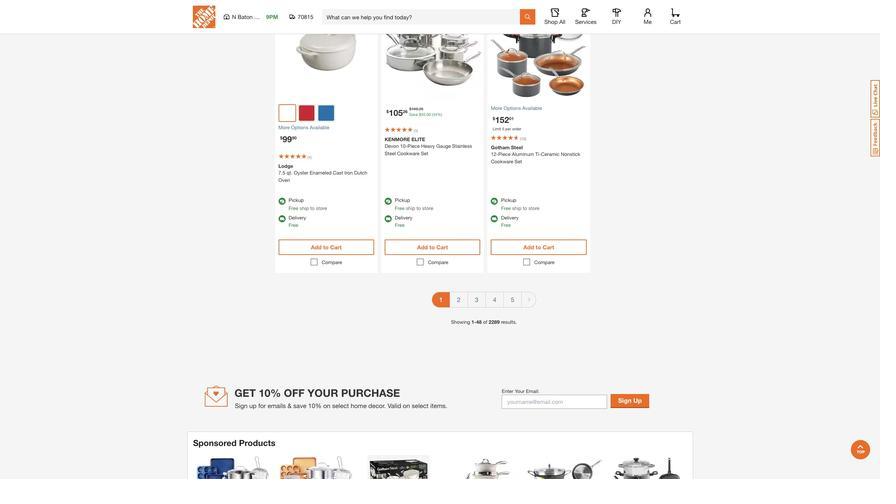 Task type: vqa. For each thing, say whether or not it's contained in the screenshot.
rightmost '#'
no



Task type: locate. For each thing, give the bounding box(es) containing it.
( inside '$ 105 26 $ 160 . 26 save $ 55 . 00 ( 34 %)'
[[432, 112, 433, 117]]

1 available shipping image from the left
[[385, 216, 392, 223]]

0 horizontal spatial more options available
[[279, 125, 330, 131]]

3 ship from the left
[[512, 205, 522, 211]]

1 vertical spatial cookware
[[491, 159, 513, 165]]

delivery free for limit
[[501, 215, 519, 228]]

cookware down the 12-
[[491, 159, 513, 165]]

pickup
[[289, 197, 304, 203], [395, 197, 410, 203], [501, 197, 516, 203]]

1 add to cart button from the left
[[279, 240, 374, 255]]

set
[[421, 150, 428, 156], [515, 159, 522, 165]]

2 available shipping image from the left
[[491, 216, 498, 223]]

0 vertical spatial set
[[421, 150, 428, 156]]

1 horizontal spatial set
[[515, 159, 522, 165]]

0 vertical spatial available
[[522, 105, 542, 111]]

2 horizontal spatial store
[[529, 205, 540, 211]]

) up aluminum
[[526, 136, 526, 141]]

0 horizontal spatial compare
[[322, 260, 342, 265]]

1 vertical spatial ( 1 )
[[308, 155, 312, 160]]

free for available for pickup icon corresponding to devon 10-piece heavy gauge stainless steel cookware set
[[395, 205, 405, 211]]

0 horizontal spatial available
[[310, 125, 330, 131]]

ship for 99
[[300, 205, 309, 211]]

2 available for pickup image from the left
[[491, 198, 498, 205]]

0 vertical spatial )
[[417, 128, 418, 133]]

10% up emails
[[259, 387, 281, 400]]

$ left save at top left
[[387, 109, 389, 114]]

1 available for pickup image from the left
[[385, 198, 392, 205]]

1 add from the left
[[311, 244, 322, 251]]

options for more options available "link" to the right
[[504, 105, 521, 111]]

2 pickup from the left
[[395, 197, 410, 203]]

2 horizontal spatial compare
[[534, 260, 555, 265]]

1 vertical spatial more options available
[[279, 125, 330, 131]]

store
[[316, 205, 327, 211], [422, 205, 433, 211], [529, 205, 540, 211]]

more options available
[[491, 105, 542, 111], [279, 125, 330, 131]]

2 horizontal spatial )
[[526, 136, 526, 141]]

2 select from the left
[[412, 402, 429, 410]]

1 vertical spatial piece
[[499, 151, 511, 157]]

cookware down 10-
[[397, 150, 420, 156]]

1 horizontal spatial pickup free ship to store
[[395, 197, 433, 211]]

12
[[521, 136, 526, 141]]

limit
[[493, 126, 501, 131]]

(
[[432, 112, 433, 117], [414, 128, 415, 133], [520, 136, 521, 141], [308, 155, 309, 160]]

0 horizontal spatial add
[[311, 244, 322, 251]]

available for pickup image
[[385, 198, 392, 205], [491, 198, 498, 205]]

1 vertical spatial 10%
[[308, 402, 322, 410]]

0 horizontal spatial delivery
[[289, 215, 306, 221]]

1 horizontal spatial .
[[426, 112, 427, 117]]

1 vertical spatial set
[[515, 159, 522, 165]]

1 compare from the left
[[322, 260, 342, 265]]

select left home
[[332, 402, 349, 410]]

0 horizontal spatial add to cart
[[311, 244, 342, 251]]

1 horizontal spatial add to cart button
[[385, 240, 481, 255]]

add to cart button for limit
[[491, 240, 587, 255]]

1 vertical spatial .
[[426, 112, 427, 117]]

items.
[[430, 402, 448, 410]]

1 pickup free ship to store from the left
[[289, 197, 327, 211]]

add to cart button
[[279, 240, 374, 255], [385, 240, 481, 255], [491, 240, 587, 255]]

0 horizontal spatial set
[[421, 150, 428, 156]]

on
[[323, 402, 331, 410], [403, 402, 410, 410]]

1 horizontal spatial ship
[[406, 205, 415, 211]]

compare for limit
[[534, 260, 555, 265]]

70815 button
[[289, 13, 314, 20]]

0 horizontal spatial sign
[[235, 402, 248, 410]]

dutch
[[354, 170, 367, 176]]

26 up 55
[[419, 106, 423, 111]]

1 horizontal spatial pickup
[[395, 197, 410, 203]]

3 add to cart button from the left
[[491, 240, 587, 255]]

1 vertical spatial more options available link
[[279, 124, 374, 131]]

0 horizontal spatial delivery free
[[289, 215, 306, 228]]

1 horizontal spatial on
[[403, 402, 410, 410]]

0 vertical spatial cookware
[[397, 150, 420, 156]]

0 horizontal spatial 5
[[502, 126, 504, 131]]

available
[[522, 105, 542, 111], [310, 125, 330, 131]]

0 vertical spatial more options available
[[491, 105, 542, 111]]

1 on from the left
[[323, 402, 331, 410]]

all
[[559, 18, 566, 25]]

free for available for pickup image
[[289, 205, 298, 211]]

1 horizontal spatial select
[[412, 402, 429, 410]]

more options available for more options available "link" to the left
[[279, 125, 330, 131]]

set inside gotham steel 12-piece aluminum ti-ceramic nonstick cookware set
[[515, 159, 522, 165]]

20-piece aluminum ti-ceramic nonstick cookware and bakeware set in graphite image
[[276, 456, 354, 479]]

( down order
[[520, 136, 521, 141]]

0 vertical spatial more
[[491, 105, 502, 111]]

emails
[[268, 402, 286, 410]]

pickup free ship to store
[[289, 197, 327, 211], [395, 197, 433, 211], [501, 197, 540, 211]]

3 add from the left
[[524, 244, 534, 251]]

2 compare from the left
[[428, 260, 448, 265]]

0 vertical spatial 10%
[[259, 387, 281, 400]]

0 horizontal spatial store
[[316, 205, 327, 211]]

1 vertical spatial options
[[291, 125, 309, 131]]

save
[[409, 112, 418, 117]]

get 10% off your purchase sign up for emails & save 10% on select home decor. valid on select items.
[[235, 387, 448, 410]]

1 horizontal spatial more
[[491, 105, 502, 111]]

0 horizontal spatial )
[[311, 155, 312, 160]]

0 vertical spatial piece
[[408, 143, 420, 149]]

0 horizontal spatial on
[[323, 402, 331, 410]]

more options available link down blue image
[[279, 124, 374, 131]]

$ for 99
[[280, 135, 283, 141]]

cart for devon 10-piece heavy gauge stainless steel cookware set image
[[437, 244, 448, 251]]

( up elite
[[414, 128, 415, 133]]

2 vertical spatial )
[[311, 155, 312, 160]]

1 horizontal spatial compare
[[428, 260, 448, 265]]

options
[[504, 105, 521, 111], [291, 125, 309, 131]]

delivery for limit
[[501, 215, 519, 221]]

piece
[[408, 143, 420, 149], [499, 151, 511, 157]]

0 horizontal spatial pickup free ship to store
[[289, 197, 327, 211]]

3 compare from the left
[[534, 260, 555, 265]]

( up oyster
[[308, 155, 309, 160]]

3 pickup from the left
[[501, 197, 516, 203]]

1 horizontal spatial available shipping image
[[491, 216, 498, 223]]

decor.
[[369, 402, 386, 410]]

1 up enameled
[[309, 155, 311, 160]]

$ up limit
[[493, 116, 495, 121]]

delivery for 99
[[289, 215, 306, 221]]

1 pickup from the left
[[289, 197, 304, 203]]

up
[[249, 402, 257, 410]]

( right 00 in the left top of the page
[[432, 112, 433, 117]]

1 add to cart from the left
[[311, 244, 342, 251]]

sign left up at the right of page
[[618, 397, 632, 405]]

)
[[417, 128, 418, 133], [526, 136, 526, 141], [311, 155, 312, 160]]

email:
[[526, 388, 540, 394]]

1 up elite
[[415, 128, 417, 133]]

lodge
[[279, 163, 293, 169]]

more options available up 90
[[279, 125, 330, 131]]

0 vertical spatial options
[[504, 105, 521, 111]]

2 horizontal spatial delivery
[[501, 215, 519, 221]]

0 horizontal spatial available for pickup image
[[385, 198, 392, 205]]

0 vertical spatial 1
[[415, 128, 417, 133]]

$ inside $ 99 90
[[280, 135, 283, 141]]

1
[[415, 128, 417, 133], [309, 155, 311, 160], [439, 296, 443, 304]]

1 vertical spatial available
[[310, 125, 330, 131]]

1 vertical spatial 5
[[511, 296, 515, 304]]

3 store from the left
[[529, 205, 540, 211]]

26 left save at top left
[[403, 109, 408, 114]]

showing 1-48 of 2289 results.
[[451, 319, 517, 325]]

sponsored products
[[193, 438, 275, 448]]

$ up save at top left
[[409, 106, 412, 111]]

0 horizontal spatial select
[[332, 402, 349, 410]]

1 store from the left
[[316, 205, 327, 211]]

0 horizontal spatial more
[[279, 125, 290, 131]]

2 horizontal spatial 1
[[439, 296, 443, 304]]

delivery free
[[289, 215, 306, 228], [395, 215, 413, 228], [501, 215, 519, 228]]

7.5
[[279, 170, 285, 176]]

steel inside gotham steel 12-piece aluminum ti-ceramic nonstick cookware set
[[511, 145, 523, 151]]

piece down "gotham"
[[499, 151, 511, 157]]

1 inside 1 link
[[439, 296, 443, 304]]

) up enameled
[[311, 155, 312, 160]]

ship
[[300, 205, 309, 211], [406, 205, 415, 211], [512, 205, 522, 211]]

10-
[[400, 143, 408, 149]]

2 horizontal spatial delivery free
[[501, 215, 519, 228]]

add to cart button for 99
[[279, 240, 374, 255]]

0 vertical spatial ( 1 )
[[414, 128, 418, 133]]

1 horizontal spatial 1
[[415, 128, 417, 133]]

compare for 99
[[322, 260, 342, 265]]

0 horizontal spatial options
[[291, 125, 309, 131]]

more up 152
[[491, 105, 502, 111]]

more options available link
[[491, 104, 587, 112], [279, 124, 374, 131]]

delivery
[[289, 215, 306, 221], [395, 215, 413, 221], [501, 215, 519, 221]]

10% down your
[[308, 402, 322, 410]]

steel up aluminum
[[511, 145, 523, 151]]

1 vertical spatial 1
[[309, 155, 311, 160]]

2 add to cart from the left
[[417, 244, 448, 251]]

0 horizontal spatial pickup
[[289, 197, 304, 203]]

5 left per
[[502, 126, 504, 131]]

1 horizontal spatial steel
[[511, 145, 523, 151]]

2 delivery from the left
[[395, 215, 413, 221]]

pickup for 99
[[289, 197, 304, 203]]

26
[[419, 106, 423, 111], [403, 109, 408, 114]]

2 horizontal spatial add to cart button
[[491, 240, 587, 255]]

options up 01
[[504, 105, 521, 111]]

more
[[491, 105, 502, 111], [279, 125, 290, 131]]

pickup free ship to store for limit
[[501, 197, 540, 211]]

0 horizontal spatial cookware
[[397, 150, 420, 156]]

white image
[[280, 106, 295, 121]]

1 horizontal spatial add to cart
[[417, 244, 448, 251]]

me
[[644, 18, 652, 25]]

more options available up 01
[[491, 105, 542, 111]]

3 delivery free from the left
[[501, 215, 519, 228]]

set down aluminum
[[515, 159, 522, 165]]

) for limit
[[526, 136, 526, 141]]

compare
[[322, 260, 342, 265], [428, 260, 448, 265], [534, 260, 555, 265]]

0 horizontal spatial .
[[418, 106, 419, 111]]

devon 10-piece heavy gauge stainless steel cookware set image
[[381, 0, 484, 101]]

0 horizontal spatial add to cart button
[[279, 240, 374, 255]]

0 horizontal spatial piece
[[408, 143, 420, 149]]

hammered cream 15-piece aluminum ultra-ceramic coating nonstick cookware set with utensils image
[[443, 456, 521, 479]]

cookware
[[397, 150, 420, 156], [491, 159, 513, 165]]

1 horizontal spatial more options available
[[491, 105, 542, 111]]

1 horizontal spatial 5
[[511, 296, 515, 304]]

5 right the 4
[[511, 296, 515, 304]]

3 add to cart from the left
[[524, 244, 554, 251]]

select left items.
[[412, 402, 429, 410]]

yourname@email.com text field
[[502, 395, 607, 409]]

classic blue 20-piece aluminum ultra-durable non-stick diamond infused cookware and bakeware set image
[[193, 456, 271, 479]]

feedback link image
[[871, 119, 880, 157]]

$ left 90
[[280, 135, 283, 141]]

9pm
[[266, 13, 278, 20]]

steel inside the kenmore elite devon 10-piece heavy gauge stainless steel cookware set
[[385, 150, 396, 156]]

3 pickup free ship to store from the left
[[501, 197, 540, 211]]

set down "heavy"
[[421, 150, 428, 156]]

$
[[409, 106, 412, 111], [387, 109, 389, 114], [419, 112, 421, 117], [493, 116, 495, 121], [280, 135, 283, 141]]

48
[[476, 319, 482, 325]]

3 delivery from the left
[[501, 215, 519, 221]]

1 delivery from the left
[[289, 215, 306, 221]]

0 horizontal spatial steel
[[385, 150, 396, 156]]

1 horizontal spatial more options available link
[[491, 104, 587, 112]]

available shipping image
[[385, 216, 392, 223], [491, 216, 498, 223]]

2 horizontal spatial pickup
[[501, 197, 516, 203]]

select
[[332, 402, 349, 410], [412, 402, 429, 410]]

more options available link up 01
[[491, 104, 587, 112]]

1 horizontal spatial delivery
[[395, 215, 413, 221]]

on down your
[[323, 402, 331, 410]]

0 horizontal spatial 1
[[309, 155, 311, 160]]

sign left up
[[235, 402, 248, 410]]

2 link
[[450, 293, 468, 308]]

$ inside $ 152 01
[[493, 116, 495, 121]]

( 1 ) up elite
[[414, 128, 418, 133]]

0 horizontal spatial ship
[[300, 205, 309, 211]]

1 horizontal spatial available for pickup image
[[491, 198, 498, 205]]

qt.
[[287, 170, 293, 176]]

more up 99 at the top left of page
[[279, 125, 290, 131]]

1 delivery free from the left
[[289, 215, 306, 228]]

1 horizontal spatial delivery free
[[395, 215, 413, 228]]

options up 90
[[291, 125, 309, 131]]

off
[[284, 387, 305, 400]]

add to cart for 99
[[311, 244, 342, 251]]

0 horizontal spatial available shipping image
[[385, 216, 392, 223]]

ti-
[[535, 151, 541, 157]]

2 horizontal spatial add
[[524, 244, 534, 251]]

valid
[[388, 402, 401, 410]]

0 horizontal spatial 10%
[[259, 387, 281, 400]]

2 horizontal spatial add to cart
[[524, 244, 554, 251]]

1 select from the left
[[332, 402, 349, 410]]

baton
[[238, 13, 253, 20]]

add to cart for limit
[[524, 244, 554, 251]]

1 vertical spatial more
[[279, 125, 290, 131]]

1 horizontal spatial add
[[417, 244, 428, 251]]

shop all button
[[544, 8, 566, 25]]

stainless
[[452, 143, 472, 149]]

1 vertical spatial )
[[526, 136, 526, 141]]

1 ship from the left
[[300, 205, 309, 211]]

0 vertical spatial more options available link
[[491, 104, 587, 112]]

$ 105 26 $ 160 . 26 save $ 55 . 00 ( 34 %)
[[387, 106, 442, 118]]

red image
[[299, 105, 315, 121]]

( 1 ) up oyster
[[308, 155, 312, 160]]

live chat image
[[871, 80, 880, 118]]

2 vertical spatial 1
[[439, 296, 443, 304]]

) up elite
[[417, 128, 418, 133]]

steel down devon
[[385, 150, 396, 156]]

12-piece aluminum ti-ceramic nonstick cookware set image
[[488, 0, 590, 101]]

available down blue image
[[310, 125, 330, 131]]

on right valid
[[403, 402, 410, 410]]

the home depot logo image
[[193, 6, 215, 28]]

piece down elite
[[408, 143, 420, 149]]

$ 99 90
[[280, 134, 297, 144]]

available up 12
[[522, 105, 542, 111]]

1 horizontal spatial store
[[422, 205, 433, 211]]

$ for 105
[[387, 109, 389, 114]]

to
[[310, 205, 315, 211], [417, 205, 421, 211], [523, 205, 527, 211], [323, 244, 329, 251], [430, 244, 435, 251], [536, 244, 541, 251]]

1 horizontal spatial cookware
[[491, 159, 513, 165]]

10%
[[259, 387, 281, 400], [308, 402, 322, 410]]

kenmore
[[385, 136, 410, 142]]

1 left 2
[[439, 296, 443, 304]]

1 horizontal spatial options
[[504, 105, 521, 111]]

0 vertical spatial .
[[418, 106, 419, 111]]

5
[[502, 126, 504, 131], [511, 296, 515, 304]]

2 horizontal spatial ship
[[512, 205, 522, 211]]



Task type: describe. For each thing, give the bounding box(es) containing it.
pickup for limit
[[501, 197, 516, 203]]

cookware inside gotham steel 12-piece aluminum ti-ceramic nonstick cookware set
[[491, 159, 513, 165]]

34
[[433, 112, 437, 117]]

2 on from the left
[[403, 402, 410, 410]]

cookware inside the kenmore elite devon 10-piece heavy gauge stainless steel cookware set
[[397, 150, 420, 156]]

sign inside get 10% off your purchase sign up for emails & save 10% on select home decor. valid on select items.
[[235, 402, 248, 410]]

blue image
[[319, 105, 334, 121]]

limit 5 per order
[[493, 126, 521, 131]]

3
[[475, 296, 479, 304]]

up
[[634, 397, 642, 405]]

rouge
[[254, 13, 271, 20]]

1 horizontal spatial available
[[522, 105, 542, 111]]

diy
[[612, 18, 621, 25]]

1 link
[[432, 293, 450, 308]]

gauge
[[436, 143, 451, 149]]

nonstick
[[561, 151, 580, 157]]

55
[[421, 112, 426, 117]]

4
[[493, 296, 497, 304]]

iron
[[345, 170, 353, 176]]

%)
[[437, 112, 442, 117]]

7.5 qt. oyster enameled cast iron dutch oven image
[[275, 0, 378, 101]]

) for 99
[[311, 155, 312, 160]]

pickup free ship to store for 99
[[289, 197, 327, 211]]

get
[[235, 387, 256, 400]]

90
[[292, 135, 297, 141]]

more for more options available "link" to the left
[[279, 125, 290, 131]]

services button
[[575, 8, 597, 25]]

2 ship from the left
[[406, 205, 415, 211]]

of
[[483, 319, 488, 325]]

2 pickup free ship to store from the left
[[395, 197, 433, 211]]

products
[[239, 438, 275, 448]]

purchase
[[341, 387, 400, 400]]

105
[[389, 108, 403, 118]]

for
[[258, 402, 266, 410]]

0 horizontal spatial more options available link
[[279, 124, 374, 131]]

n baton rouge
[[232, 13, 271, 20]]

2 store from the left
[[422, 205, 433, 211]]

available for pickup image
[[279, 198, 286, 205]]

160
[[412, 106, 418, 111]]

enter your email:
[[502, 388, 540, 394]]

order
[[512, 126, 521, 131]]

available shipping image
[[279, 216, 286, 223]]

save
[[293, 402, 307, 410]]

ceramic
[[541, 151, 560, 157]]

aluminum
[[512, 151, 534, 157]]

12-
[[491, 151, 499, 157]]

available for pickup image for devon 10-piece heavy gauge stainless steel cookware set
[[385, 198, 392, 205]]

heavy
[[421, 143, 435, 149]]

cart for 12-piece aluminum ti-ceramic nonstick cookware set image
[[543, 244, 554, 251]]

pro premier non-stick hard anodized aluminium 17 piece cookware set image
[[610, 456, 687, 479]]

more for more options available "link" to the right
[[491, 105, 502, 111]]

oven
[[279, 177, 290, 183]]

free for available for pickup icon corresponding to (
[[501, 205, 511, 211]]

99
[[283, 134, 292, 144]]

set inside the kenmore elite devon 10-piece heavy gauge stainless steel cookware set
[[421, 150, 428, 156]]

n
[[232, 13, 236, 20]]

piece inside the kenmore elite devon 10-piece heavy gauge stainless steel cookware set
[[408, 143, 420, 149]]

more options available for more options available "link" to the right
[[491, 105, 542, 111]]

options for more options available "link" to the left
[[291, 125, 309, 131]]

4 link
[[486, 293, 504, 308]]

2289
[[489, 319, 500, 325]]

per
[[506, 126, 511, 131]]

enameled
[[310, 170, 332, 176]]

1 horizontal spatial ( 1 )
[[414, 128, 418, 133]]

elite
[[412, 136, 425, 142]]

armor max 14-piece aluminum hard anodized heavy duty 4-layer ultra release nonstick cookware set image
[[526, 456, 604, 479]]

2 delivery free from the left
[[395, 215, 413, 228]]

kenmore elite devon 10-piece heavy gauge stainless steel cookware set
[[385, 136, 472, 156]]

cart for 7.5 qt. oyster enameled cast iron dutch oven image
[[330, 244, 342, 251]]

sign up button
[[611, 394, 650, 407]]

0 vertical spatial 5
[[502, 126, 504, 131]]

sponsored
[[193, 438, 237, 448]]

showing
[[451, 319, 470, 325]]

diy button
[[606, 8, 628, 25]]

results.
[[501, 319, 517, 325]]

1 horizontal spatial )
[[417, 128, 418, 133]]

70815
[[298, 13, 313, 20]]

available for pickup image for (
[[491, 198, 498, 205]]

5 link
[[504, 293, 522, 308]]

gotham
[[491, 145, 510, 151]]

3 link
[[468, 293, 486, 308]]

natural collection 12-piece aluminum ultra performance ceramic nonstick cookware set in cream image
[[360, 456, 437, 479]]

free for available shipping icon at left
[[289, 222, 298, 228]]

&
[[288, 402, 292, 410]]

your
[[308, 387, 338, 400]]

$ 152 01
[[493, 115, 514, 125]]

services
[[575, 18, 597, 25]]

add for limit
[[524, 244, 534, 251]]

ship for limit
[[512, 205, 522, 211]]

cart link
[[668, 8, 683, 25]]

sign up
[[618, 397, 642, 405]]

devon
[[385, 143, 399, 149]]

store for limit
[[529, 205, 540, 211]]

delivery free for 99
[[289, 215, 306, 228]]

sign inside button
[[618, 397, 632, 405]]

shop
[[545, 18, 558, 25]]

me button
[[637, 8, 659, 25]]

2 add to cart button from the left
[[385, 240, 481, 255]]

available shipping image for (
[[491, 216, 498, 223]]

01
[[509, 116, 514, 121]]

152
[[495, 115, 509, 125]]

0 horizontal spatial 26
[[403, 109, 408, 114]]

available shipping image for devon 10-piece heavy gauge stainless steel cookware set
[[385, 216, 392, 223]]

1 horizontal spatial 26
[[419, 106, 423, 111]]

2
[[457, 296, 461, 304]]

$ for 152
[[493, 116, 495, 121]]

shop all
[[545, 18, 566, 25]]

0 horizontal spatial ( 1 )
[[308, 155, 312, 160]]

gotham steel 12-piece aluminum ti-ceramic nonstick cookware set
[[491, 145, 580, 165]]

oyster
[[294, 170, 308, 176]]

00
[[427, 112, 431, 117]]

$ right save at top left
[[419, 112, 421, 117]]

lodge 7.5 qt. oyster enameled cast iron dutch oven
[[279, 163, 367, 183]]

What can we help you find today? search field
[[327, 9, 520, 24]]

home
[[351, 402, 367, 410]]

1 horizontal spatial 10%
[[308, 402, 322, 410]]

piece inside gotham steel 12-piece aluminum ti-ceramic nonstick cookware set
[[499, 151, 511, 157]]

add for 99
[[311, 244, 322, 251]]

store for 99
[[316, 205, 327, 211]]

cast
[[333, 170, 343, 176]]

enter
[[502, 388, 514, 394]]

your
[[515, 388, 525, 394]]

( 12 )
[[520, 136, 526, 141]]

2 add from the left
[[417, 244, 428, 251]]



